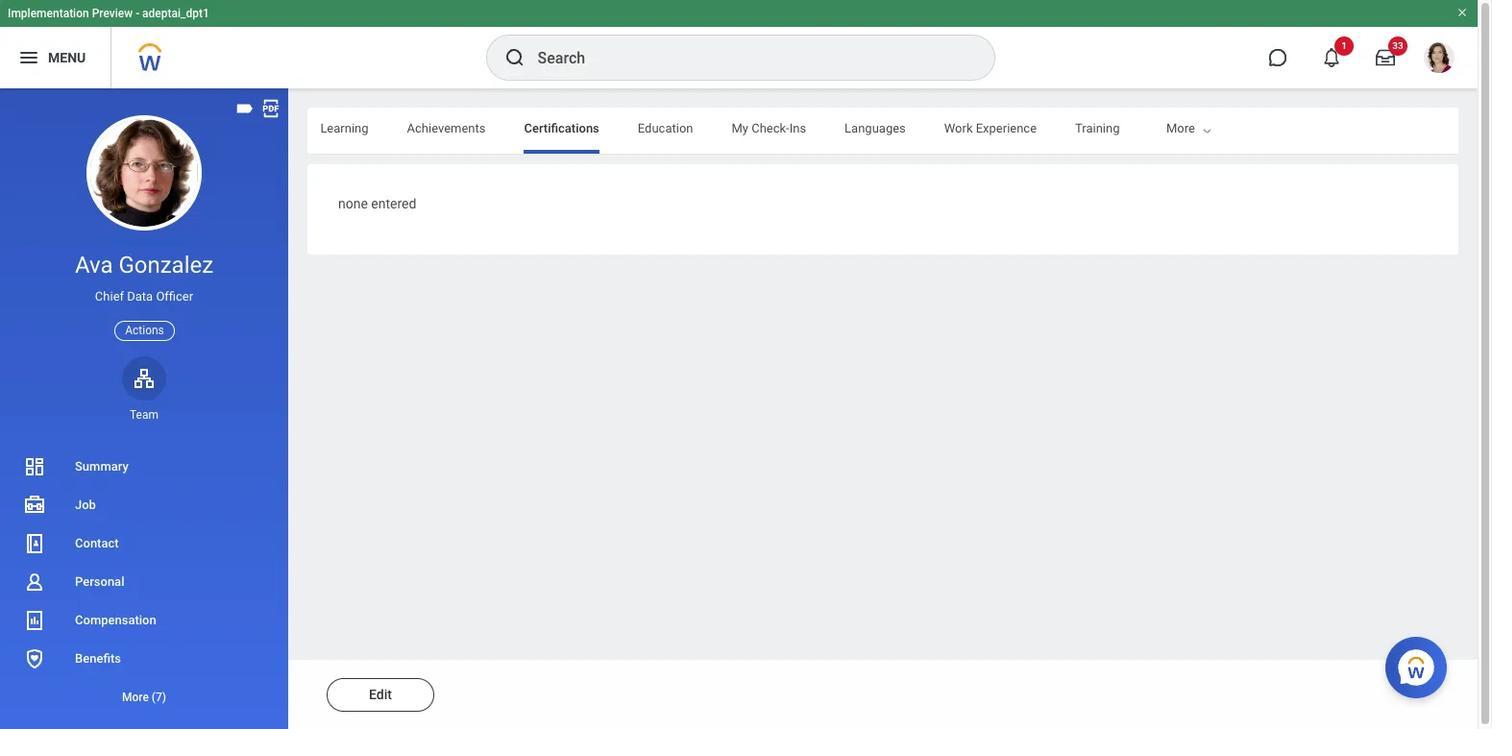 Task type: vqa. For each thing, say whether or not it's contained in the screenshot.
America
no



Task type: describe. For each thing, give the bounding box(es) containing it.
team
[[130, 408, 159, 422]]

education
[[638, 121, 693, 135]]

contact
[[75, 536, 119, 551]]

work
[[944, 121, 973, 135]]

benefits link
[[0, 640, 288, 678]]

ava gonzalez
[[75, 252, 213, 279]]

tab list containing learning
[[0, 108, 1120, 154]]

achievements
[[407, 121, 486, 135]]

more for more
[[1166, 121, 1195, 135]]

chief data officer
[[95, 289, 193, 304]]

contact link
[[0, 525, 288, 563]]

profile logan mcneil image
[[1424, 42, 1455, 77]]

ins
[[789, 121, 806, 135]]

view team image
[[133, 367, 156, 390]]

more for more (7)
[[122, 691, 149, 704]]

job image
[[23, 494, 46, 517]]

actions
[[125, 323, 164, 337]]

tag image
[[234, 98, 256, 119]]

work experience
[[944, 121, 1037, 135]]

33 button
[[1364, 37, 1408, 79]]

learning
[[320, 121, 369, 135]]

summary image
[[23, 455, 46, 478]]

my check-ins
[[732, 121, 806, 135]]

my
[[732, 121, 748, 135]]

edit
[[369, 687, 392, 702]]

officer
[[156, 289, 193, 304]]

team ava gonzalez element
[[122, 407, 166, 423]]

preview
[[92, 7, 133, 20]]

check-
[[752, 121, 790, 135]]

close environment banner image
[[1457, 7, 1468, 18]]

job
[[75, 498, 96, 512]]

personal link
[[0, 563, 288, 601]]

implementation
[[8, 7, 89, 20]]

chief
[[95, 289, 124, 304]]

33
[[1392, 40, 1403, 51]]

-
[[136, 7, 139, 20]]

benefits
[[75, 651, 121, 666]]

justify image
[[17, 46, 40, 69]]

Search Workday  search field
[[538, 37, 955, 79]]

entered
[[371, 196, 416, 211]]

personal image
[[23, 571, 46, 594]]

inbox large image
[[1376, 48, 1395, 67]]



Task type: locate. For each thing, give the bounding box(es) containing it.
implementation preview -   adeptai_dpt1
[[8, 7, 209, 20]]

languages
[[845, 121, 906, 135]]

compensation
[[75, 613, 156, 627]]

ava
[[75, 252, 113, 279]]

1 horizontal spatial more
[[1166, 121, 1195, 135]]

summary
[[75, 459, 129, 474]]

more left (7)
[[122, 691, 149, 704]]

job link
[[0, 486, 288, 525]]

navigation pane region
[[0, 88, 288, 729]]

list
[[0, 448, 288, 717]]

menu banner
[[0, 0, 1478, 88]]

(7)
[[152, 691, 166, 704]]

none
[[338, 196, 368, 211]]

none entered
[[338, 196, 416, 211]]

data
[[127, 289, 153, 304]]

more right training
[[1166, 121, 1195, 135]]

more inside dropdown button
[[122, 691, 149, 704]]

list containing summary
[[0, 448, 288, 717]]

view printable version (pdf) image
[[260, 98, 282, 119]]

menu
[[48, 50, 86, 65]]

edit button
[[327, 678, 434, 712]]

actions button
[[115, 320, 175, 341]]

experience
[[976, 121, 1037, 135]]

adeptai_dpt1
[[142, 7, 209, 20]]

contact image
[[23, 532, 46, 555]]

0 horizontal spatial more
[[122, 691, 149, 704]]

compensation image
[[23, 609, 46, 632]]

compensation link
[[0, 601, 288, 640]]

team link
[[122, 356, 166, 423]]

more (7) button
[[0, 678, 288, 717]]

personal
[[75, 575, 124, 589]]

notifications large image
[[1322, 48, 1341, 67]]

menu button
[[0, 27, 111, 88]]

more
[[1166, 121, 1195, 135], [122, 691, 149, 704]]

1 vertical spatial more
[[122, 691, 149, 704]]

more (7)
[[122, 691, 166, 704]]

training
[[1075, 121, 1120, 135]]

tab list
[[0, 108, 1120, 154]]

0 vertical spatial more
[[1166, 121, 1195, 135]]

certifications
[[524, 121, 599, 135]]

more (7) button
[[0, 686, 288, 709]]

benefits image
[[23, 648, 46, 671]]

1
[[1341, 40, 1347, 51]]

summary link
[[0, 448, 288, 486]]

search image
[[503, 46, 526, 69]]

gonzalez
[[119, 252, 213, 279]]

1 button
[[1311, 37, 1354, 79]]



